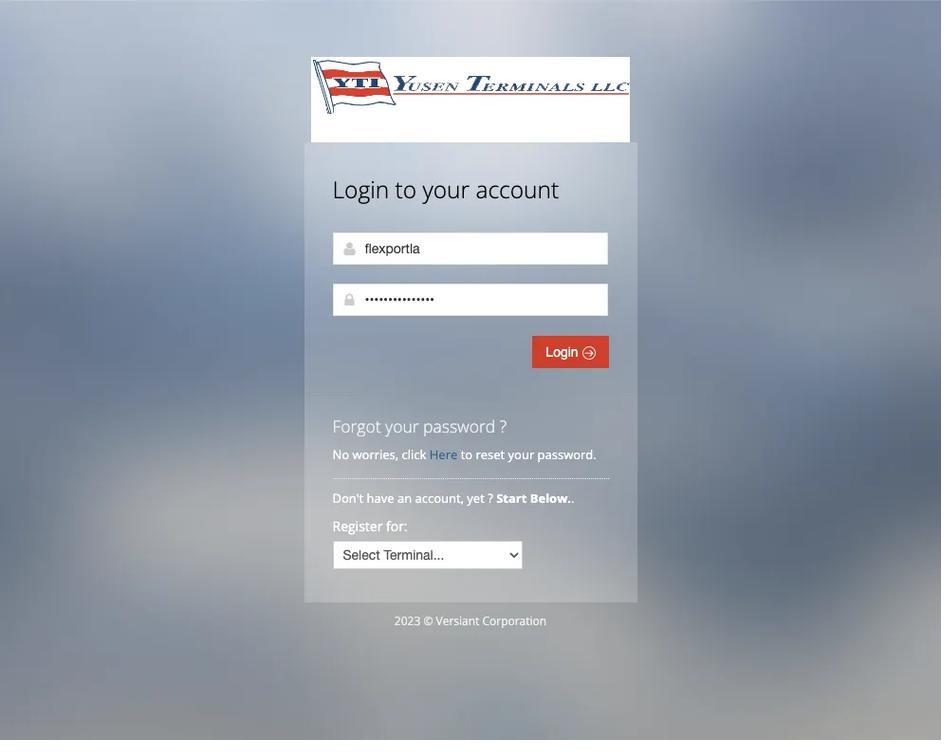 Task type: vqa. For each thing, say whether or not it's contained in the screenshot.
844-
no



Task type: locate. For each thing, give the bounding box(es) containing it.
1 horizontal spatial login
[[546, 344, 582, 360]]

your
[[423, 174, 470, 205], [385, 415, 419, 437], [508, 446, 534, 463]]

here link
[[430, 446, 458, 463]]

login inside button
[[546, 344, 582, 360]]

?
[[500, 415, 507, 437], [488, 490, 493, 507]]

your up click
[[385, 415, 419, 437]]

0 horizontal spatial to
[[395, 174, 417, 205]]

1 vertical spatial to
[[461, 446, 473, 463]]

0 horizontal spatial your
[[385, 415, 419, 437]]

? up reset
[[500, 415, 507, 437]]

Username text field
[[333, 232, 608, 265]]

0 horizontal spatial login
[[333, 174, 389, 205]]

to up username text field
[[395, 174, 417, 205]]

©
[[424, 613, 433, 629]]

don't have an account, yet ? start below. .
[[333, 490, 578, 507]]

register
[[333, 517, 383, 535]]

login
[[333, 174, 389, 205], [546, 344, 582, 360]]

login to your account
[[333, 174, 559, 205]]

1 horizontal spatial to
[[461, 446, 473, 463]]

.
[[571, 490, 574, 507]]

account,
[[415, 490, 464, 507]]

to
[[395, 174, 417, 205], [461, 446, 473, 463]]

2023 © versiant corporation
[[395, 613, 547, 629]]

2 horizontal spatial your
[[508, 446, 534, 463]]

0 vertical spatial your
[[423, 174, 470, 205]]

forgot
[[333, 415, 381, 437]]

your up username text field
[[423, 174, 470, 205]]

1 vertical spatial login
[[546, 344, 582, 360]]

login for login to your account
[[333, 174, 389, 205]]

0 vertical spatial to
[[395, 174, 417, 205]]

to inside the forgot your password ? no worries, click here to reset your password.
[[461, 446, 473, 463]]

no
[[333, 446, 349, 463]]

your right reset
[[508, 446, 534, 463]]

corporation
[[482, 613, 547, 629]]

have
[[367, 490, 394, 507]]

? inside the forgot your password ? no worries, click here to reset your password.
[[500, 415, 507, 437]]

login for login
[[546, 344, 582, 360]]

? right yet at the bottom
[[488, 490, 493, 507]]

1 vertical spatial ?
[[488, 490, 493, 507]]

1 horizontal spatial ?
[[500, 415, 507, 437]]

0 vertical spatial ?
[[500, 415, 507, 437]]

0 vertical spatial login
[[333, 174, 389, 205]]

versiant
[[436, 613, 479, 629]]

register for:
[[333, 517, 408, 535]]

to right here link
[[461, 446, 473, 463]]

for:
[[386, 517, 408, 535]]

1 horizontal spatial your
[[423, 174, 470, 205]]



Task type: describe. For each thing, give the bounding box(es) containing it.
0 horizontal spatial ?
[[488, 490, 493, 507]]

password.
[[538, 446, 597, 463]]

here
[[430, 446, 458, 463]]

click
[[402, 446, 426, 463]]

yet
[[467, 490, 485, 507]]

1 vertical spatial your
[[385, 415, 419, 437]]

start
[[496, 490, 527, 507]]

worries,
[[352, 446, 399, 463]]

forgot your password ? no worries, click here to reset your password.
[[333, 415, 597, 463]]

account
[[476, 174, 559, 205]]

an
[[397, 490, 412, 507]]

below.
[[530, 490, 571, 507]]

user image
[[342, 241, 357, 256]]

reset
[[476, 446, 505, 463]]

lock image
[[342, 292, 357, 307]]

don't
[[333, 490, 364, 507]]

2023
[[395, 613, 421, 629]]

password
[[423, 415, 495, 437]]

Password password field
[[333, 284, 608, 316]]

swapright image
[[582, 346, 595, 360]]

2 vertical spatial your
[[508, 446, 534, 463]]

login button
[[533, 336, 609, 368]]



